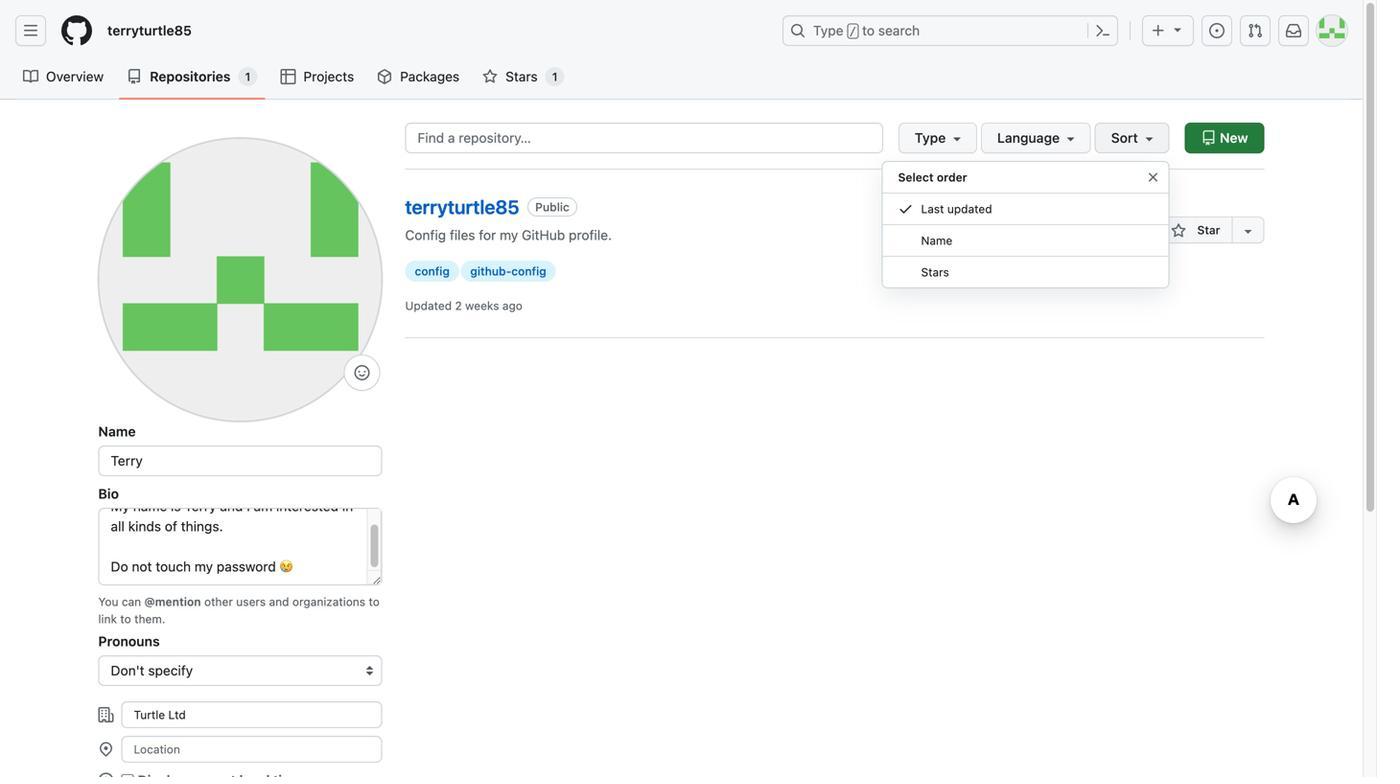 Task type: vqa. For each thing, say whether or not it's contained in the screenshot.
top git commit icon
no



Task type: locate. For each thing, give the bounding box(es) containing it.
organizations
[[292, 596, 365, 609]]

to right /
[[862, 23, 875, 38]]

Repositories search field
[[405, 123, 1169, 304]]

2 horizontal spatial to
[[862, 23, 875, 38]]

0 vertical spatial terryturtle85 link
[[100, 15, 199, 46]]

pronouns
[[98, 634, 160, 650]]

stars
[[506, 69, 538, 84], [921, 266, 949, 279]]

weeks
[[465, 299, 499, 313]]

packages
[[400, 69, 460, 84]]

homepage image
[[61, 15, 92, 46]]

book image
[[23, 69, 38, 84]]

star image inside button
[[1171, 223, 1186, 239]]

1 horizontal spatial stars
[[921, 266, 949, 279]]

config
[[405, 227, 446, 243]]

0 horizontal spatial stars
[[506, 69, 538, 84]]

you
[[98, 596, 118, 609]]

change your avatar image
[[98, 138, 382, 422]]

1 horizontal spatial to
[[369, 596, 380, 609]]

updated
[[947, 202, 992, 216]]

0 horizontal spatial name
[[98, 424, 136, 440]]

to right link
[[120, 613, 131, 626]]

close menu image
[[1145, 170, 1161, 185]]

1 horizontal spatial name
[[921, 234, 953, 247]]

config up updated
[[415, 265, 450, 278]]

1 vertical spatial name
[[98, 424, 136, 440]]

1 horizontal spatial 1
[[552, 70, 558, 83]]

1 vertical spatial type
[[915, 130, 946, 146]]

terryturtle85 up files
[[405, 196, 519, 218]]

git pull request image
[[1248, 23, 1263, 38]]

repo image
[[127, 69, 142, 84]]

0 vertical spatial star image
[[483, 69, 498, 84]]

terryturtle85
[[107, 23, 192, 38], [405, 196, 519, 218]]

config link
[[405, 261, 459, 282]]

to right organizations at the bottom left of the page
[[369, 596, 380, 609]]

1 1 from the left
[[245, 70, 251, 83]]

to
[[862, 23, 875, 38], [369, 596, 380, 609], [120, 613, 131, 626]]

github-config link
[[461, 261, 556, 282]]

0 vertical spatial to
[[862, 23, 875, 38]]

type inside popup button
[[915, 130, 946, 146]]

1
[[245, 70, 251, 83], [552, 70, 558, 83]]

2 vertical spatial to
[[120, 613, 131, 626]]

terryturtle85 link up files
[[405, 196, 519, 218]]

location image
[[98, 742, 114, 758]]

ago
[[502, 299, 523, 313]]

star image right the 'packages'
[[483, 69, 498, 84]]

link
[[98, 613, 117, 626]]

select
[[898, 171, 934, 184]]

overview link
[[15, 62, 111, 91]]

config inside github-config link
[[511, 265, 546, 278]]

1 horizontal spatial config
[[511, 265, 546, 278]]

0 horizontal spatial config
[[415, 265, 450, 278]]

type left /
[[813, 23, 843, 38]]

terryturtle85 link
[[100, 15, 199, 46], [405, 196, 519, 218]]

triangle down image
[[1170, 22, 1185, 37]]

overview
[[46, 69, 104, 84]]

github-
[[470, 265, 511, 278]]

stars right the 'packages'
[[506, 69, 538, 84]]

star image left "star"
[[1171, 223, 1186, 239]]

1 horizontal spatial terryturtle85
[[405, 196, 519, 218]]

star button
[[1159, 216, 1232, 243]]

1 vertical spatial to
[[369, 596, 380, 609]]

can
[[122, 596, 141, 609]]

0 horizontal spatial type
[[813, 23, 843, 38]]

select order
[[898, 171, 967, 184]]

files
[[450, 227, 475, 243]]

Location field
[[121, 737, 382, 763]]

sort
[[1111, 130, 1138, 146]]

type up select order
[[915, 130, 946, 146]]

config
[[415, 265, 450, 278], [511, 265, 546, 278]]

type for type / to search
[[813, 23, 843, 38]]

last
[[921, 202, 944, 216]]

0 horizontal spatial 1
[[245, 70, 251, 83]]

my
[[500, 227, 518, 243]]

you can @mention
[[98, 596, 201, 609]]

0 horizontal spatial terryturtle85
[[107, 23, 192, 38]]

config up ago
[[511, 265, 546, 278]]

and
[[269, 596, 289, 609]]

repo image
[[1201, 130, 1216, 146]]

stars inside the repositories search field
[[921, 266, 949, 279]]

Name field
[[98, 446, 382, 477]]

0 horizontal spatial star image
[[483, 69, 498, 84]]

2 1 from the left
[[552, 70, 558, 83]]

0 horizontal spatial terryturtle85 link
[[100, 15, 199, 46]]

name up bio
[[98, 424, 136, 440]]

1 config from the left
[[415, 265, 450, 278]]

1 vertical spatial stars
[[921, 266, 949, 279]]

0 vertical spatial type
[[813, 23, 843, 38]]

1 horizontal spatial type
[[915, 130, 946, 146]]

projects
[[303, 69, 354, 84]]

config inside config link
[[415, 265, 450, 278]]

updated 2 weeks ago
[[405, 299, 523, 313]]

0 vertical spatial name
[[921, 234, 953, 247]]

clock image
[[98, 773, 114, 778]]

language
[[997, 130, 1060, 146]]

stars down last
[[921, 266, 949, 279]]

type
[[813, 23, 843, 38], [915, 130, 946, 146]]

1 vertical spatial terryturtle85
[[405, 196, 519, 218]]

star image
[[483, 69, 498, 84], [1171, 223, 1186, 239]]

config files for my github profile.
[[405, 227, 612, 243]]

name down last
[[921, 234, 953, 247]]

them.
[[134, 613, 165, 626]]

smiley image
[[354, 365, 370, 381]]

name
[[921, 234, 953, 247], [98, 424, 136, 440]]

bio
[[98, 486, 119, 502]]

command palette image
[[1095, 23, 1111, 38]]

for
[[479, 227, 496, 243]]

2
[[455, 299, 462, 313]]

users
[[236, 596, 266, 609]]

2 config from the left
[[511, 265, 546, 278]]

1 horizontal spatial star image
[[1171, 223, 1186, 239]]

terryturtle85 up repo image
[[107, 23, 192, 38]]

1 horizontal spatial terryturtle85 link
[[405, 196, 519, 218]]

1 vertical spatial star image
[[1171, 223, 1186, 239]]

terryturtle85 link up repo image
[[100, 15, 199, 46]]

type button
[[898, 123, 977, 153]]



Task type: describe. For each thing, give the bounding box(es) containing it.
repositories
[[150, 69, 231, 84]]

star image for star
[[1171, 223, 1186, 239]]

organization image
[[98, 708, 114, 723]]

last updated radio item
[[883, 194, 1168, 225]]

last updated
[[921, 202, 992, 216]]

Company field
[[121, 702, 382, 729]]

other
[[204, 596, 233, 609]]

Display current local time checkbox
[[121, 775, 134, 778]]

search
[[878, 23, 920, 38]]

Bio text field
[[98, 508, 382, 586]]

name inside the repositories search field
[[921, 234, 953, 247]]

projects link
[[273, 62, 362, 91]]

public
[[535, 201, 570, 214]]

table image
[[280, 69, 296, 84]]

other users and organizations to link to them.
[[98, 596, 380, 626]]

type for type
[[915, 130, 946, 146]]

github
[[522, 227, 565, 243]]

1 vertical spatial terryturtle85 link
[[405, 196, 519, 218]]

notifications image
[[1286, 23, 1301, 38]]

check image
[[898, 201, 913, 217]]

1 for repositories
[[245, 70, 251, 83]]

package image
[[377, 69, 392, 84]]

star image for stars
[[483, 69, 498, 84]]

updated
[[405, 299, 452, 313]]

type / to search
[[813, 23, 920, 38]]

packages link
[[369, 62, 467, 91]]

github-config
[[470, 265, 546, 278]]

order
[[937, 171, 967, 184]]

Find a repository… search field
[[405, 123, 883, 153]]

0 vertical spatial stars
[[506, 69, 538, 84]]

0 vertical spatial terryturtle85
[[107, 23, 192, 38]]

new
[[1216, 130, 1248, 146]]

1 for stars
[[552, 70, 558, 83]]

new link
[[1185, 123, 1264, 153]]

sort button
[[1095, 123, 1169, 153]]

@mention
[[144, 596, 201, 609]]

issue opened image
[[1209, 23, 1225, 38]]

language button
[[981, 123, 1091, 153]]

plus image
[[1151, 23, 1166, 38]]

star
[[1194, 223, 1220, 237]]

/
[[849, 25, 856, 38]]

add this repository to a list image
[[1240, 223, 1256, 239]]

profile.
[[569, 227, 612, 243]]

0 horizontal spatial to
[[120, 613, 131, 626]]



